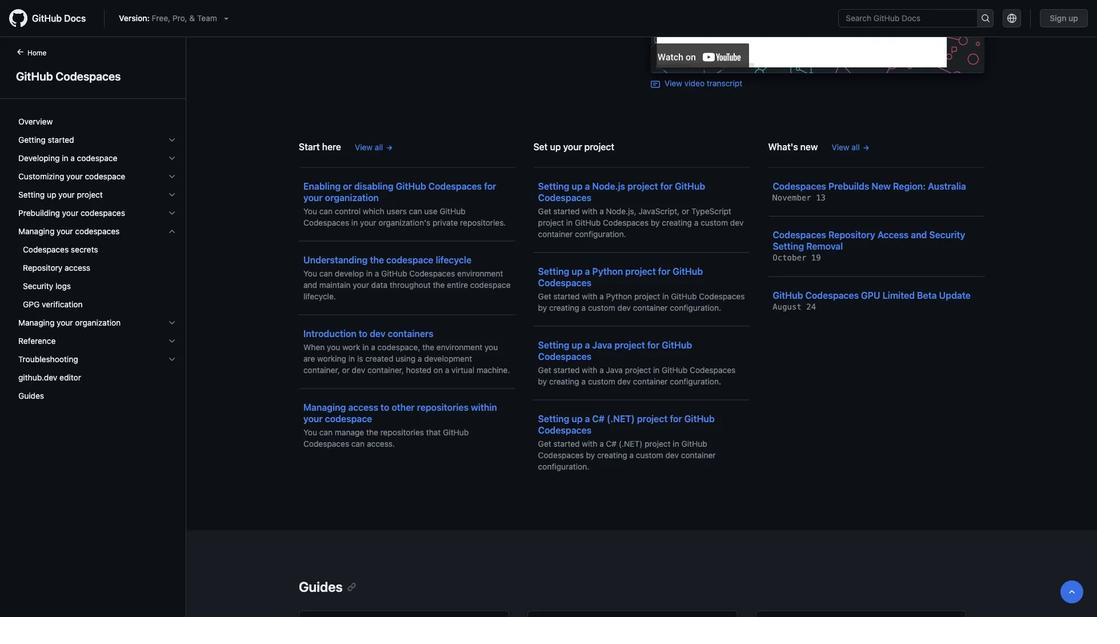 Task type: vqa. For each thing, say whether or not it's contained in the screenshot.


Task type: locate. For each thing, give the bounding box(es) containing it.
2 view all link from the left
[[832, 141, 870, 153]]

november 13 element
[[773, 193, 826, 202]]

dev inside setting up a c# (.net) project for github codespaces get started with a c# (.net) project in github codespaces by creating a custom dev container configuration.
[[666, 450, 679, 460]]

1 vertical spatial managing
[[18, 318, 55, 328]]

4 sc 9kayk9 0 image from the top
[[167, 227, 177, 236]]

entire
[[447, 280, 468, 290]]

sc 9kayk9 0 image for managing your organization
[[167, 318, 177, 328]]

1 vertical spatial sc 9kayk9 0 image
[[167, 190, 177, 199]]

2 vertical spatial managing
[[304, 402, 346, 413]]

container inside "setting up a java project for github codespaces get started with a java project in github codespaces by creating a custom dev container configuration."
[[633, 377, 668, 386]]

your
[[563, 141, 582, 152], [66, 172, 83, 181], [58, 190, 75, 199], [304, 192, 323, 203], [62, 208, 78, 218], [360, 218, 376, 227], [57, 227, 73, 236], [353, 280, 369, 290], [57, 318, 73, 328], [304, 413, 323, 424]]

view right link icon
[[665, 79, 683, 88]]

understanding the codespace lifecycle you can develop in a github codespaces environment and maintain your data throughout the entire codespace lifecycle.
[[304, 254, 511, 301]]

1 vertical spatial environment
[[437, 342, 483, 352]]

or
[[343, 181, 352, 191], [682, 206, 690, 216], [342, 365, 350, 375]]

or up the control
[[343, 181, 352, 191]]

or inside "setting up a node.js project for github codespaces get started with a node.js, javascript, or typescript project in github codespaces by creating a custom dev container configuration."
[[682, 206, 690, 216]]

setting up a node.js project for github codespaces get started with a node.js, javascript, or typescript project in github codespaces by creating a custom dev container configuration.
[[538, 181, 744, 239]]

setting inside setting up a c# (.net) project for github codespaces get started with a c# (.net) project in github codespaces by creating a custom dev container configuration.
[[538, 413, 570, 424]]

search image
[[981, 14, 991, 23]]

sc 9kayk9 0 image
[[167, 135, 177, 145], [167, 154, 177, 163], [167, 209, 177, 218], [167, 227, 177, 236], [167, 318, 177, 328], [167, 337, 177, 346]]

0 vertical spatial you
[[304, 206, 317, 216]]

update
[[939, 290, 971, 301]]

1 horizontal spatial security
[[930, 230, 966, 240]]

dev inside "setting up a java project for github codespaces get started with a java project in github codespaces by creating a custom dev container configuration."
[[618, 377, 631, 386]]

github.dev editor link
[[14, 369, 181, 387]]

access up the manage
[[348, 402, 378, 413]]

1 sc 9kayk9 0 image from the top
[[167, 172, 177, 181]]

the up access.
[[366, 428, 378, 437]]

codespaces down prebuilding your codespaces dropdown button
[[75, 227, 120, 236]]

1 vertical spatial or
[[682, 206, 690, 216]]

created
[[365, 354, 394, 363]]

gpg verification
[[23, 300, 83, 309]]

0 horizontal spatial container,
[[304, 365, 340, 375]]

0 vertical spatial or
[[343, 181, 352, 191]]

3 with from the top
[[582, 365, 598, 375]]

in inside setting up a python project for github codespaces get started with a python project in github codespaces by creating a custom dev container configuration.
[[663, 292, 669, 301]]

the down containers
[[423, 342, 435, 352]]

removal
[[807, 241, 843, 252]]

1 horizontal spatial to
[[381, 402, 389, 413]]

for inside 'enabling or disabling github codespaces for your organization you can control which users can use github codespaces in your organization's private repositories.'
[[484, 181, 497, 191]]

users
[[387, 206, 407, 216]]

select language: current language is english image
[[1008, 14, 1017, 23]]

github codespaces link
[[14, 67, 172, 85]]

repositories up access.
[[381, 428, 424, 437]]

get inside "setting up a node.js project for github codespaces get started with a node.js, javascript, or typescript project in github codespaces by creating a custom dev container configuration."
[[538, 206, 551, 216]]

started inside "setting up a node.js project for github codespaces get started with a node.js, javascript, or typescript project in github codespaces by creating a custom dev container configuration."
[[554, 206, 580, 216]]

november
[[773, 193, 812, 202]]

with for java
[[582, 365, 598, 375]]

configuration. inside setting up a c# (.net) project for github codespaces get started with a c# (.net) project in github codespaces by creating a custom dev container configuration.
[[538, 462, 589, 471]]

with for node.js
[[582, 206, 598, 216]]

4 with from the top
[[582, 439, 598, 448]]

creating
[[662, 218, 692, 227], [549, 303, 580, 312], [549, 377, 580, 386], [597, 450, 627, 460]]

0 horizontal spatial you
[[327, 342, 340, 352]]

0 vertical spatial and
[[911, 230, 927, 240]]

2 vertical spatial or
[[342, 365, 350, 375]]

setting inside codespaces repository access and security setting removal october 19
[[773, 241, 804, 252]]

with inside "setting up a java project for github codespaces get started with a java project in github codespaces by creating a custom dev container configuration."
[[582, 365, 598, 375]]

managing your codespaces element
[[9, 222, 186, 314], [9, 241, 186, 314]]

None search field
[[839, 9, 994, 27]]

1 horizontal spatial repository
[[829, 230, 876, 240]]

2 container, from the left
[[368, 365, 404, 375]]

1 with from the top
[[582, 206, 598, 216]]

managing up reference
[[18, 318, 55, 328]]

access for repository
[[65, 263, 90, 273]]

github codespaces element
[[0, 46, 186, 616]]

access down secrets
[[65, 263, 90, 273]]

you left the manage
[[304, 428, 317, 437]]

1 vertical spatial security
[[23, 282, 53, 291]]

are
[[304, 354, 315, 363]]

tooltip
[[1061, 581, 1084, 604]]

managing your codespaces element containing managing your codespaces
[[9, 222, 186, 314]]

2 view all from the left
[[832, 142, 860, 152]]

organization's
[[379, 218, 431, 227]]

1 all from the left
[[375, 142, 383, 152]]

1 view all from the left
[[355, 142, 383, 152]]

you down enabling on the top left of the page
[[304, 206, 317, 216]]

you up working
[[327, 342, 340, 352]]

understanding
[[304, 254, 368, 265]]

for for enabling or disabling github codespaces for your organization
[[484, 181, 497, 191]]

github
[[32, 13, 62, 24], [16, 69, 53, 83], [396, 181, 426, 191], [675, 181, 705, 191], [440, 206, 466, 216], [575, 218, 601, 227], [673, 266, 703, 277], [381, 269, 407, 278], [773, 290, 803, 301], [671, 292, 697, 301], [662, 340, 692, 350], [662, 365, 688, 375], [685, 413, 715, 424], [443, 428, 469, 437], [682, 439, 708, 448]]

troubleshooting button
[[14, 350, 181, 369]]

introduction to dev containers when you work in a codespace, the environment you are working in is created using a development container, or dev container, hosted on a virtual machine.
[[304, 328, 510, 375]]

to inside managing access to other repositories within your codespace you can manage the repositories that github codespaces can access.
[[381, 402, 389, 413]]

0 vertical spatial c#
[[592, 413, 605, 424]]

setting for python
[[538, 266, 570, 277]]

can left use
[[409, 206, 422, 216]]

1 horizontal spatial you
[[485, 342, 498, 352]]

sc 9kayk9 0 image inside setting up your project dropdown button
[[167, 190, 177, 199]]

you
[[327, 342, 340, 352], [485, 342, 498, 352]]

1 vertical spatial you
[[304, 269, 317, 278]]

sign
[[1050, 13, 1067, 23]]

dev inside setting up a python project for github codespaces get started with a python project in github codespaces by creating a custom dev container configuration.
[[618, 303, 631, 312]]

with
[[582, 206, 598, 216], [582, 292, 598, 301], [582, 365, 598, 375], [582, 439, 598, 448]]

0 vertical spatial repository
[[829, 230, 876, 240]]

started for setting up a node.js project for github codespaces
[[554, 206, 580, 216]]

view all link up prebuilds
[[832, 141, 870, 153]]

troubleshooting
[[18, 355, 78, 364]]

setting up your project
[[18, 190, 103, 199]]

0 vertical spatial python
[[592, 266, 623, 277]]

3 get from the top
[[538, 365, 551, 375]]

for inside "setting up a java project for github codespaces get started with a java project in github codespaces by creating a custom dev container configuration."
[[648, 340, 660, 350]]

up inside setting up a c# (.net) project for github codespaces get started with a c# (.net) project in github codespaces by creating a custom dev container configuration.
[[572, 413, 583, 424]]

0 horizontal spatial view all
[[355, 142, 383, 152]]

your inside managing access to other repositories within your codespace you can manage the repositories that github codespaces can access.
[[304, 413, 323, 424]]

home link
[[11, 47, 65, 59]]

access for managing
[[348, 402, 378, 413]]

you up 'machine.'
[[485, 342, 498, 352]]

up inside sign up link
[[1069, 13, 1079, 23]]

access inside managing access to other repositories within your codespace you can manage the repositories that github codespaces can access.
[[348, 402, 378, 413]]

1 you from the top
[[304, 206, 317, 216]]

all up the disabling
[[375, 142, 383, 152]]

getting started button
[[14, 131, 181, 149]]

get
[[538, 206, 551, 216], [538, 292, 551, 301], [538, 365, 551, 375], [538, 439, 551, 448]]

scroll to top image
[[1068, 588, 1077, 597]]

up for setting up a java project for github codespaces get started with a java project in github codespaces by creating a custom dev container configuration.
[[572, 340, 583, 350]]

with inside setting up a c# (.net) project for github codespaces get started with a c# (.net) project in github codespaces by creating a custom dev container configuration.
[[582, 439, 598, 448]]

dev
[[730, 218, 744, 227], [618, 303, 631, 312], [370, 328, 386, 339], [352, 365, 365, 375], [618, 377, 631, 386], [666, 450, 679, 460]]

1 horizontal spatial organization
[[325, 192, 379, 203]]

view all right new
[[832, 142, 860, 152]]

2 managing your codespaces element from the top
[[9, 241, 186, 314]]

codespace up throughout
[[386, 254, 434, 265]]

view
[[665, 79, 683, 88], [355, 142, 373, 152], [832, 142, 850, 152]]

sc 9kayk9 0 image inside managing your organization dropdown button
[[167, 318, 177, 328]]

for inside setting up a python project for github codespaces get started with a python project in github codespaces by creating a custom dev container configuration.
[[658, 266, 671, 277]]

up for sign up
[[1069, 13, 1079, 23]]

to up work
[[359, 328, 368, 339]]

up for setting up a c# (.net) project for github codespaces get started with a c# (.net) project in github codespaces by creating a custom dev container configuration.
[[572, 413, 583, 424]]

container, down created
[[368, 365, 404, 375]]

and inside understanding the codespace lifecycle you can develop in a github codespaces environment and maintain your data throughout the entire codespace lifecycle.
[[304, 280, 317, 290]]

view all link for start here
[[355, 141, 393, 153]]

sc 9kayk9 0 image inside prebuilding your codespaces dropdown button
[[167, 209, 177, 218]]

get inside setting up a python project for github codespaces get started with a python project in github codespaces by creating a custom dev container configuration.
[[538, 292, 551, 301]]

view all for start here
[[355, 142, 383, 152]]

repository up removal
[[829, 230, 876, 240]]

develop
[[335, 269, 364, 278]]

codespace down getting started 'dropdown button' at the left of the page
[[77, 153, 117, 163]]

up inside setting up your project dropdown button
[[47, 190, 56, 199]]

sc 9kayk9 0 image inside developing in a codespace dropdown button
[[167, 154, 177, 163]]

0 vertical spatial security
[[930, 230, 966, 240]]

1 vertical spatial access
[[348, 402, 378, 413]]

and right "access"
[[911, 230, 927, 240]]

1 vertical spatial python
[[606, 292, 632, 301]]

repositories
[[417, 402, 469, 413], [381, 428, 424, 437]]

1 horizontal spatial all
[[852, 142, 860, 152]]

1 horizontal spatial container,
[[368, 365, 404, 375]]

manage
[[335, 428, 364, 437]]

for inside "setting up a node.js project for github codespaces get started with a node.js, javascript, or typescript project in github codespaces by creating a custom dev container configuration."
[[661, 181, 673, 191]]

codespace inside developing in a codespace dropdown button
[[77, 153, 117, 163]]

19
[[812, 253, 821, 263]]

1 vertical spatial repository
[[23, 263, 62, 273]]

0 horizontal spatial all
[[375, 142, 383, 152]]

repositories.
[[460, 218, 506, 227]]

sc 9kayk9 0 image inside managing your codespaces dropdown button
[[167, 227, 177, 236]]

github inside github codespaces gpu limited beta update august 24
[[773, 290, 803, 301]]

2 you from the top
[[304, 269, 317, 278]]

what's new
[[768, 141, 818, 152]]

0 vertical spatial guides
[[18, 391, 44, 401]]

setting for project
[[18, 190, 45, 199]]

0 vertical spatial managing
[[18, 227, 55, 236]]

managing access to other repositories within your codespace you can manage the repositories that github codespaces can access.
[[304, 402, 497, 448]]

1 horizontal spatial c#
[[606, 439, 617, 448]]

security up gpg
[[23, 282, 53, 291]]

1 horizontal spatial view all link
[[832, 141, 870, 153]]

0 vertical spatial access
[[65, 263, 90, 273]]

managing your organization button
[[14, 314, 181, 332]]

set up your project
[[534, 141, 615, 152]]

repository up security logs
[[23, 263, 62, 273]]

codespaces secrets
[[23, 245, 98, 254]]

organization up the control
[[325, 192, 379, 203]]

organization down gpg verification link
[[75, 318, 121, 328]]

view right new
[[832, 142, 850, 152]]

sc 9kayk9 0 image inside reference dropdown button
[[167, 337, 177, 346]]

typescript
[[692, 206, 732, 216]]

1 horizontal spatial and
[[911, 230, 927, 240]]

view right here
[[355, 142, 373, 152]]

by inside "setting up a node.js project for github codespaces get started with a node.js, javascript, or typescript project in github codespaces by creating a custom dev container configuration."
[[651, 218, 660, 227]]

security down australia
[[930, 230, 966, 240]]

using
[[396, 354, 416, 363]]

codespaces for managing your codespaces
[[75, 227, 120, 236]]

setting inside "setting up a java project for github codespaces get started with a java project in github codespaces by creating a custom dev container configuration."
[[538, 340, 570, 350]]

environment up entire
[[457, 269, 503, 278]]

managing for to
[[304, 402, 346, 413]]

codespaces secrets link
[[14, 241, 181, 259]]

setting inside setting up a python project for github codespaces get started with a python project in github codespaces by creating a custom dev container configuration.
[[538, 266, 570, 277]]

getting started
[[18, 135, 74, 145]]

gpu
[[861, 290, 881, 301]]

codespace
[[77, 153, 117, 163], [85, 172, 125, 181], [386, 254, 434, 265], [470, 280, 511, 290], [325, 413, 372, 424]]

october
[[773, 253, 807, 263]]

1 sc 9kayk9 0 image from the top
[[167, 135, 177, 145]]

2 sc 9kayk9 0 image from the top
[[167, 190, 177, 199]]

view all link for what's new
[[832, 141, 870, 153]]

1 vertical spatial and
[[304, 280, 317, 290]]

sc 9kayk9 0 image for prebuilding your codespaces
[[167, 209, 177, 218]]

sc 9kayk9 0 image
[[167, 172, 177, 181], [167, 190, 177, 199], [167, 355, 177, 364]]

get for setting up a java project for github codespaces
[[538, 365, 551, 375]]

with inside setting up a python project for github codespaces get started with a python project in github codespaces by creating a custom dev container configuration.
[[582, 292, 598, 301]]

to left other
[[381, 402, 389, 413]]

and up "lifecycle."
[[304, 280, 317, 290]]

github inside understanding the codespace lifecycle you can develop in a github codespaces environment and maintain your data throughout the entire codespace lifecycle.
[[381, 269, 407, 278]]

environment inside understanding the codespace lifecycle you can develop in a github codespaces environment and maintain your data throughout the entire codespace lifecycle.
[[457, 269, 503, 278]]

repository access
[[23, 263, 90, 273]]

environment inside introduction to dev containers when you work in a codespace, the environment you are working in is created using a development container, or dev container, hosted on a virtual machine.
[[437, 342, 483, 352]]

repository inside codespaces repository access and security setting removal october 19
[[829, 230, 876, 240]]

java
[[592, 340, 612, 350], [606, 365, 623, 375]]

0 horizontal spatial guides
[[18, 391, 44, 401]]

codespaces repository access and security setting removal october 19
[[773, 230, 966, 263]]

codespace down developing in a codespace dropdown button
[[85, 172, 125, 181]]

secrets
[[71, 245, 98, 254]]

0 vertical spatial guides link
[[14, 387, 181, 405]]

up inside "setting up a node.js project for github codespaces get started with a node.js, javascript, or typescript project in github codespaces by creating a custom dev container configuration."
[[572, 181, 583, 191]]

2 horizontal spatial view
[[832, 142, 850, 152]]

guides link
[[14, 387, 181, 405], [299, 579, 356, 595]]

free,
[[152, 13, 170, 23]]

organization
[[325, 192, 379, 203], [75, 318, 121, 328]]

3 you from the top
[[304, 428, 317, 437]]

0 horizontal spatial view all link
[[355, 141, 393, 153]]

1 vertical spatial java
[[606, 365, 623, 375]]

1 vertical spatial codespaces
[[75, 227, 120, 236]]

github inside managing access to other repositories within your codespace you can manage the repositories that github codespaces can access.
[[443, 428, 469, 437]]

custom inside setting up a c# (.net) project for github codespaces get started with a c# (.net) project in github codespaces by creating a custom dev container configuration.
[[636, 450, 663, 460]]

2 all from the left
[[852, 142, 860, 152]]

0 horizontal spatial organization
[[75, 318, 121, 328]]

started inside setting up a python project for github codespaces get started with a python project in github codespaces by creating a custom dev container configuration.
[[554, 292, 580, 301]]

can
[[319, 206, 333, 216], [409, 206, 422, 216], [319, 269, 333, 278], [319, 428, 333, 437], [352, 439, 365, 448]]

python
[[592, 266, 623, 277], [606, 292, 632, 301]]

0 horizontal spatial repository
[[23, 263, 62, 273]]

1 horizontal spatial access
[[348, 402, 378, 413]]

for for setting up a java project for github codespaces
[[648, 340, 660, 350]]

1 vertical spatial c#
[[606, 439, 617, 448]]

view all link up the disabling
[[355, 141, 393, 153]]

codespace up the manage
[[325, 413, 372, 424]]

3 sc 9kayk9 0 image from the top
[[167, 355, 177, 364]]

view all
[[355, 142, 383, 152], [832, 142, 860, 152]]

1 horizontal spatial view all
[[832, 142, 860, 152]]

access inside github codespaces element
[[65, 263, 90, 273]]

6 sc 9kayk9 0 image from the top
[[167, 337, 177, 346]]

1 view all link from the left
[[355, 141, 393, 153]]

repository
[[829, 230, 876, 240], [23, 263, 62, 273]]

view all right here
[[355, 142, 383, 152]]

creating inside setting up a python project for github codespaces get started with a python project in github codespaces by creating a custom dev container configuration.
[[549, 303, 580, 312]]

video
[[685, 79, 705, 88]]

codespaces inside understanding the codespace lifecycle you can develop in a github codespaces environment and maintain your data throughout the entire codespace lifecycle.
[[409, 269, 455, 278]]

2 get from the top
[[538, 292, 551, 301]]

24
[[807, 302, 816, 312]]

you
[[304, 206, 317, 216], [304, 269, 317, 278], [304, 428, 317, 437]]

other
[[392, 402, 415, 413]]

0 horizontal spatial c#
[[592, 413, 605, 424]]

view for enabling or disabling github codespaces for your organization
[[355, 142, 373, 152]]

codespaces
[[56, 69, 121, 83], [429, 181, 482, 191], [773, 181, 827, 191], [538, 192, 592, 203], [304, 218, 349, 227], [603, 218, 649, 227], [773, 230, 827, 240], [23, 245, 69, 254], [409, 269, 455, 278], [538, 277, 592, 288], [806, 290, 859, 301], [699, 292, 745, 301], [538, 351, 592, 362], [690, 365, 736, 375], [538, 425, 592, 436], [304, 439, 349, 448], [538, 450, 584, 460]]

introduction
[[304, 328, 357, 339]]

or left typescript
[[682, 206, 690, 216]]

repositories up that
[[417, 402, 469, 413]]

0 vertical spatial organization
[[325, 192, 379, 203]]

node.js
[[592, 181, 625, 191]]

1 vertical spatial to
[[381, 402, 389, 413]]

can left the manage
[[319, 428, 333, 437]]

0 vertical spatial sc 9kayk9 0 image
[[167, 172, 177, 181]]

with inside "setting up a node.js project for github codespaces get started with a node.js, javascript, or typescript project in github codespaces by creating a custom dev container configuration."
[[582, 206, 598, 216]]

container,
[[304, 365, 340, 375], [368, 365, 404, 375]]

started inside "setting up a java project for github codespaces get started with a java project in github codespaces by creating a custom dev container configuration."
[[554, 365, 580, 375]]

control
[[335, 206, 361, 216]]

0 horizontal spatial security
[[23, 282, 53, 291]]

0 vertical spatial environment
[[457, 269, 503, 278]]

version:
[[119, 13, 150, 23]]

2 vertical spatial you
[[304, 428, 317, 437]]

team
[[197, 13, 217, 23]]

region:
[[893, 181, 926, 191]]

4 get from the top
[[538, 439, 551, 448]]

up inside "setting up a java project for github codespaces get started with a java project in github codespaces by creating a custom dev container configuration."
[[572, 340, 583, 350]]

setting up your project button
[[14, 186, 181, 204]]

within
[[471, 402, 497, 413]]

get inside "setting up a java project for github codespaces get started with a java project in github codespaces by creating a custom dev container configuration."
[[538, 365, 551, 375]]

0 horizontal spatial to
[[359, 328, 368, 339]]

customizing
[[18, 172, 64, 181]]

codespaces down setting up your project dropdown button
[[81, 208, 125, 218]]

or inside introduction to dev containers when you work in a codespace, the environment you are working in is created using a development container, or dev container, hosted on a virtual machine.
[[342, 365, 350, 375]]

container, down working
[[304, 365, 340, 375]]

5 sc 9kayk9 0 image from the top
[[167, 318, 177, 328]]

creating inside setting up a c# (.net) project for github codespaces get started with a c# (.net) project in github codespaces by creating a custom dev container configuration.
[[597, 450, 627, 460]]

environment up development
[[437, 342, 483, 352]]

which
[[363, 206, 385, 216]]

managing down prebuilding
[[18, 227, 55, 236]]

1 horizontal spatial guides
[[299, 579, 343, 595]]

the inside managing access to other repositories within your codespace you can manage the repositories that github codespaces can access.
[[366, 428, 378, 437]]

with for python
[[582, 292, 598, 301]]

Search GitHub Docs search field
[[839, 10, 978, 27]]

sc 9kayk9 0 image for managing your codespaces
[[167, 227, 177, 236]]

setting for node.js
[[538, 181, 570, 191]]

or down working
[[342, 365, 350, 375]]

started
[[48, 135, 74, 145], [554, 206, 580, 216], [554, 292, 580, 301], [554, 365, 580, 375], [554, 439, 580, 448]]

you up "lifecycle."
[[304, 269, 317, 278]]

setting inside dropdown button
[[18, 190, 45, 199]]

your inside understanding the codespace lifecycle you can develop in a github codespaces environment and maintain your data throughout the entire codespace lifecycle.
[[353, 280, 369, 290]]

0 horizontal spatial access
[[65, 263, 90, 273]]

github docs
[[32, 13, 86, 24]]

docs
[[64, 13, 86, 24]]

0 horizontal spatial view
[[355, 142, 373, 152]]

2 sc 9kayk9 0 image from the top
[[167, 154, 177, 163]]

configuration.
[[575, 229, 626, 239], [670, 303, 721, 312], [670, 377, 721, 386], [538, 462, 589, 471]]

all up prebuilds
[[852, 142, 860, 152]]

up inside setting up a python project for github codespaces get started with a python project in github codespaces by creating a custom dev container configuration.
[[572, 266, 583, 277]]

sc 9kayk9 0 image for getting started
[[167, 135, 177, 145]]

up for setting up a python project for github codespaces get started with a python project in github codespaces by creating a custom dev container configuration.
[[572, 266, 583, 277]]

triangle down image
[[222, 14, 231, 23]]

can up maintain
[[319, 269, 333, 278]]

organization inside managing your organization dropdown button
[[75, 318, 121, 328]]

2 with from the top
[[582, 292, 598, 301]]

sc 9kayk9 0 image for reference
[[167, 337, 177, 346]]

0 horizontal spatial and
[[304, 280, 317, 290]]

0 vertical spatial codespaces
[[81, 208, 125, 218]]

2 vertical spatial sc 9kayk9 0 image
[[167, 355, 177, 364]]

security inside codespaces repository access and security setting removal october 19
[[930, 230, 966, 240]]

sc 9kayk9 0 image inside getting started 'dropdown button'
[[167, 135, 177, 145]]

0 vertical spatial repositories
[[417, 402, 469, 413]]

1 horizontal spatial guides link
[[299, 579, 356, 595]]

1 vertical spatial organization
[[75, 318, 121, 328]]

managing up the manage
[[304, 402, 346, 413]]

custom inside "setting up a java project for github codespaces get started with a java project in github codespaces by creating a custom dev container configuration."
[[588, 377, 615, 386]]

in inside "setting up a node.js project for github codespaces get started with a node.js, javascript, or typescript project in github codespaces by creating a custom dev container configuration."
[[566, 218, 573, 227]]

0 vertical spatial to
[[359, 328, 368, 339]]

the left entire
[[433, 280, 445, 290]]

3 sc 9kayk9 0 image from the top
[[167, 209, 177, 218]]

managing inside managing access to other repositories within your codespace you can manage the repositories that github codespaces can access.
[[304, 402, 346, 413]]

custom inside setting up a python project for github codespaces get started with a python project in github codespaces by creating a custom dev container configuration.
[[588, 303, 615, 312]]

13
[[816, 193, 826, 202]]

hosted
[[406, 365, 432, 375]]

1 managing your codespaces element from the top
[[9, 222, 186, 314]]

1 get from the top
[[538, 206, 551, 216]]



Task type: describe. For each thing, give the bounding box(es) containing it.
can down the manage
[[352, 439, 365, 448]]

view for codespaces prebuilds new region: australia
[[832, 142, 850, 152]]

codespace inside managing access to other repositories within your codespace you can manage the repositories that github codespaces can access.
[[325, 413, 372, 424]]

managing for codespaces
[[18, 227, 55, 236]]

up for setting up a node.js project for github codespaces get started with a node.js, javascript, or typescript project in github codespaces by creating a custom dev container configuration.
[[572, 181, 583, 191]]

started for setting up a python project for github codespaces
[[554, 292, 580, 301]]

gpg verification link
[[14, 296, 181, 314]]

security inside managing your codespaces element
[[23, 282, 53, 291]]

guides inside github codespaces element
[[18, 391, 44, 401]]

in inside developing in a codespace dropdown button
[[62, 153, 68, 163]]

or inside 'enabling or disabling github codespaces for your organization you can control which users can use github codespaces in your organization's private repositories.'
[[343, 181, 352, 191]]

in inside setting up a c# (.net) project for github codespaces get started with a c# (.net) project in github codespaces by creating a custom dev container configuration.
[[673, 439, 680, 448]]

development
[[424, 354, 472, 363]]

enabling or disabling github codespaces for your organization you can control which users can use github codespaces in your organization's private repositories.
[[304, 181, 506, 227]]

all for new
[[852, 142, 860, 152]]

lifecycle
[[436, 254, 472, 265]]

to inside introduction to dev containers when you work in a codespace, the environment you are working in is created using a development container, or dev container, hosted on a virtual machine.
[[359, 328, 368, 339]]

codespace,
[[378, 342, 420, 352]]

codespace inside customizing your codespace dropdown button
[[85, 172, 125, 181]]

organization inside 'enabling or disabling github codespaces for your organization you can control which users can use github codespaces in your organization's private repositories.'
[[325, 192, 379, 203]]

by inside "setting up a java project for github codespaces get started with a java project in github codespaces by creating a custom dev container configuration."
[[538, 377, 547, 386]]

you inside understanding the codespace lifecycle you can develop in a github codespaces environment and maintain your data throughout the entire codespace lifecycle.
[[304, 269, 317, 278]]

throughout
[[390, 280, 431, 290]]

here
[[322, 141, 341, 152]]

prebuilding your codespaces
[[18, 208, 125, 218]]

managing your codespaces
[[18, 227, 120, 236]]

in inside "setting up a java project for github codespaces get started with a java project in github codespaces by creating a custom dev container configuration."
[[653, 365, 660, 375]]

sign up link
[[1040, 9, 1088, 27]]

enabling
[[304, 181, 341, 191]]

a inside understanding the codespace lifecycle you can develop in a github codespaces environment and maintain your data throughout the entire codespace lifecycle.
[[375, 269, 379, 278]]

0 vertical spatial java
[[592, 340, 612, 350]]

work
[[343, 342, 360, 352]]

setting for java
[[538, 340, 570, 350]]

view video transcript
[[665, 79, 743, 88]]

customizing your codespace
[[18, 172, 125, 181]]

1 you from the left
[[327, 342, 340, 352]]

the up data
[[370, 254, 384, 265]]

get for setting up a python project for github codespaces
[[538, 292, 551, 301]]

customizing your codespace button
[[14, 167, 181, 186]]

limited
[[883, 290, 915, 301]]

started inside setting up a c# (.net) project for github codespaces get started with a c# (.net) project in github codespaces by creating a custom dev container configuration.
[[554, 439, 580, 448]]

you for managing access to other repositories within your codespace
[[304, 428, 317, 437]]

august 24 element
[[773, 302, 816, 312]]

get inside setting up a c# (.net) project for github codespaces get started with a c# (.net) project in github codespaces by creating a custom dev container configuration.
[[538, 439, 551, 448]]

security logs link
[[14, 277, 181, 296]]

github.dev editor
[[18, 373, 81, 382]]

dev inside "setting up a node.js project for github codespaces get started with a node.js, javascript, or typescript project in github codespaces by creating a custom dev container configuration."
[[730, 218, 744, 227]]

use
[[425, 206, 438, 216]]

gpg
[[23, 300, 40, 309]]

by inside setting up a c# (.net) project for github codespaces get started with a c# (.net) project in github codespaces by creating a custom dev container configuration.
[[586, 450, 595, 460]]

prebuilding your codespaces button
[[14, 204, 181, 222]]

managing your organization
[[18, 318, 121, 328]]

1 container, from the left
[[304, 365, 340, 375]]

reference button
[[14, 332, 181, 350]]

codespaces inside github codespaces gpu limited beta update august 24
[[806, 290, 859, 301]]

all for disabling
[[375, 142, 383, 152]]

machine.
[[477, 365, 510, 375]]

setting up a java project for github codespaces get started with a java project in github codespaces by creating a custom dev container configuration.
[[538, 340, 736, 386]]

0 vertical spatial (.net)
[[607, 413, 635, 424]]

environment for containers
[[437, 342, 483, 352]]

version: free, pro, & team
[[119, 13, 217, 23]]

in inside understanding the codespace lifecycle you can develop in a github codespaces environment and maintain your data throughout the entire codespace lifecycle.
[[366, 269, 373, 278]]

october 19 element
[[773, 253, 821, 263]]

github docs link
[[9, 9, 95, 27]]

access
[[878, 230, 909, 240]]

in inside 'enabling or disabling github codespaces for your organization you can control which users can use github codespaces in your organization's private repositories.'
[[352, 218, 358, 227]]

transcript
[[707, 79, 743, 88]]

view video transcript link
[[651, 79, 743, 89]]

codespaces for prebuilding your codespaces
[[81, 208, 125, 218]]

up for set up your project
[[550, 141, 561, 152]]

javascript,
[[639, 206, 680, 216]]

private
[[433, 218, 458, 227]]

sign up
[[1050, 13, 1079, 23]]

new
[[872, 181, 891, 191]]

developing
[[18, 153, 60, 163]]

&
[[189, 13, 195, 23]]

codespaces inside codespaces prebuilds new region: australia november 13
[[773, 181, 827, 191]]

start
[[299, 141, 320, 152]]

data
[[371, 280, 388, 290]]

when
[[304, 342, 325, 352]]

1 vertical spatial guides link
[[299, 579, 356, 595]]

can inside understanding the codespace lifecycle you can develop in a github codespaces environment and maintain your data throughout the entire codespace lifecycle.
[[319, 269, 333, 278]]

environment for lifecycle
[[457, 269, 503, 278]]

you for enabling or disabling github codespaces for your organization
[[304, 206, 317, 216]]

creating inside "setting up a java project for github codespaces get started with a java project in github codespaces by creating a custom dev container configuration."
[[549, 377, 580, 386]]

by inside setting up a python project for github codespaces get started with a python project in github codespaces by creating a custom dev container configuration.
[[538, 303, 547, 312]]

codespaces prebuilds new region: australia november 13
[[773, 181, 966, 202]]

is
[[357, 354, 363, 363]]

for inside setting up a c# (.net) project for github codespaces get started with a c# (.net) project in github codespaces by creating a custom dev container configuration.
[[670, 413, 682, 424]]

start here
[[299, 141, 341, 152]]

1 horizontal spatial view
[[665, 79, 683, 88]]

link image
[[651, 80, 660, 89]]

creating inside "setting up a node.js project for github codespaces get started with a node.js, javascript, or typescript project in github codespaces by creating a custom dev container configuration."
[[662, 218, 692, 227]]

sc 9kayk9 0 image for your
[[167, 190, 177, 199]]

managing for organization
[[18, 318, 55, 328]]

managing your codespaces element containing codespaces secrets
[[9, 241, 186, 314]]

a inside dropdown button
[[70, 153, 75, 163]]

repository inside github codespaces element
[[23, 263, 62, 273]]

setting for c#
[[538, 413, 570, 424]]

managing your codespaces button
[[14, 222, 181, 241]]

custom inside "setting up a node.js project for github codespaces get started with a node.js, javascript, or typescript project in github codespaces by creating a custom dev container configuration."
[[701, 218, 728, 227]]

codespace right entire
[[470, 280, 511, 290]]

set
[[534, 141, 548, 152]]

repository access link
[[14, 259, 181, 277]]

that
[[426, 428, 441, 437]]

disabling
[[354, 181, 394, 191]]

working
[[317, 354, 346, 363]]

the inside introduction to dev containers when you work in a codespace, the environment you are working in is created using a development container, or dev container, hosted on a virtual machine.
[[423, 342, 435, 352]]

virtual
[[452, 365, 475, 375]]

prebuilds
[[829, 181, 870, 191]]

get for setting up a node.js project for github codespaces
[[538, 206, 551, 216]]

configuration. inside setting up a python project for github codespaces get started with a python project in github codespaces by creating a custom dev container configuration.
[[670, 303, 721, 312]]

on
[[434, 365, 443, 375]]

prebuilding
[[18, 208, 60, 218]]

1 vertical spatial repositories
[[381, 428, 424, 437]]

container inside setting up a python project for github codespaces get started with a python project in github codespaces by creating a custom dev container configuration.
[[633, 303, 668, 312]]

0 horizontal spatial guides link
[[14, 387, 181, 405]]

developing in a codespace
[[18, 153, 117, 163]]

configuration. inside "setting up a java project for github codespaces get started with a java project in github codespaces by creating a custom dev container configuration."
[[670, 377, 721, 386]]

for for setting up a node.js project for github codespaces
[[661, 181, 673, 191]]

project inside dropdown button
[[77, 190, 103, 199]]

getting
[[18, 135, 46, 145]]

access.
[[367, 439, 395, 448]]

sc 9kayk9 0 image inside troubleshooting dropdown button
[[167, 355, 177, 364]]

configuration. inside "setting up a node.js project for github codespaces get started with a node.js, javascript, or typescript project in github codespaces by creating a custom dev container configuration."
[[575, 229, 626, 239]]

1 vertical spatial (.net)
[[619, 439, 643, 448]]

2 you from the left
[[485, 342, 498, 352]]

view all for what's new
[[832, 142, 860, 152]]

august
[[773, 302, 802, 312]]

security logs
[[23, 282, 71, 291]]

started for setting up a java project for github codespaces
[[554, 365, 580, 375]]

editor
[[60, 373, 81, 382]]

codespaces inside managing access to other repositories within your codespace you can manage the repositories that github codespaces can access.
[[304, 439, 349, 448]]

for for setting up a python project for github codespaces
[[658, 266, 671, 277]]

sc 9kayk9 0 image for developing in a codespace
[[167, 154, 177, 163]]

1 vertical spatial guides
[[299, 579, 343, 595]]

container inside setting up a c# (.net) project for github codespaces get started with a c# (.net) project in github codespaces by creating a custom dev container configuration.
[[681, 450, 716, 460]]

lifecycle.
[[304, 292, 336, 301]]

containers
[[388, 328, 434, 339]]

started inside 'dropdown button'
[[48, 135, 74, 145]]

can left the control
[[319, 206, 333, 216]]

sc 9kayk9 0 image for codespace
[[167, 172, 177, 181]]

up for setting up your project
[[47, 190, 56, 199]]

codespaces inside codespaces repository access and security setting removal october 19
[[773, 230, 827, 240]]

and inside codespaces repository access and security setting removal october 19
[[911, 230, 927, 240]]

setting up a c# (.net) project for github codespaces get started with a c# (.net) project in github codespaces by creating a custom dev container configuration.
[[538, 413, 716, 471]]

container inside "setting up a node.js project for github codespaces get started with a node.js, javascript, or typescript project in github codespaces by creating a custom dev container configuration."
[[538, 229, 573, 239]]



